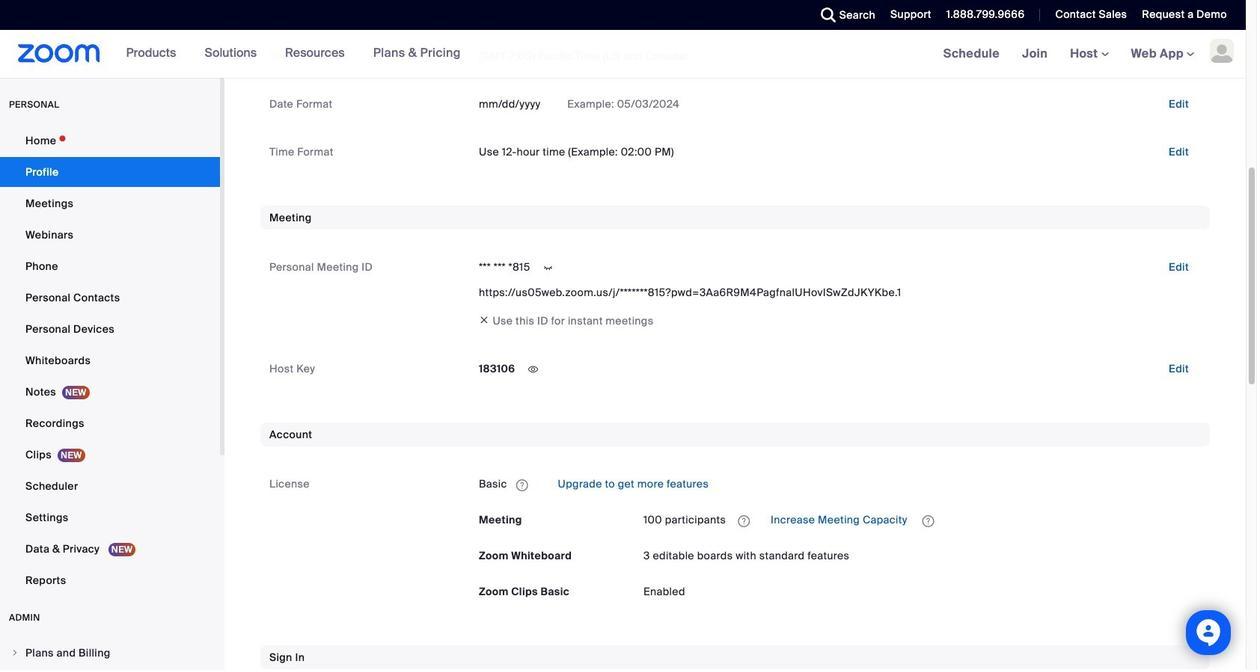 Task type: describe. For each thing, give the bounding box(es) containing it.
zoom logo image
[[18, 44, 100, 63]]

1 vertical spatial application
[[643, 508, 1201, 532]]

learn more about your meeting license image
[[733, 515, 754, 528]]

learn more about your license type image
[[515, 480, 530, 491]]

right image
[[10, 649, 19, 658]]



Task type: vqa. For each thing, say whether or not it's contained in the screenshot.
Zoom Logo
yes



Task type: locate. For each thing, give the bounding box(es) containing it.
profile picture image
[[1210, 39, 1234, 63]]

0 vertical spatial application
[[479, 472, 1201, 496]]

banner
[[0, 30, 1246, 79]]

hide host key image
[[521, 363, 545, 377]]

application
[[479, 472, 1201, 496], [643, 508, 1201, 532]]

meetings navigation
[[932, 30, 1246, 79]]

menu item
[[0, 639, 220, 667]]

personal menu menu
[[0, 126, 220, 597]]

product information navigation
[[100, 30, 472, 78]]

show personal meeting id image
[[536, 261, 560, 275]]



